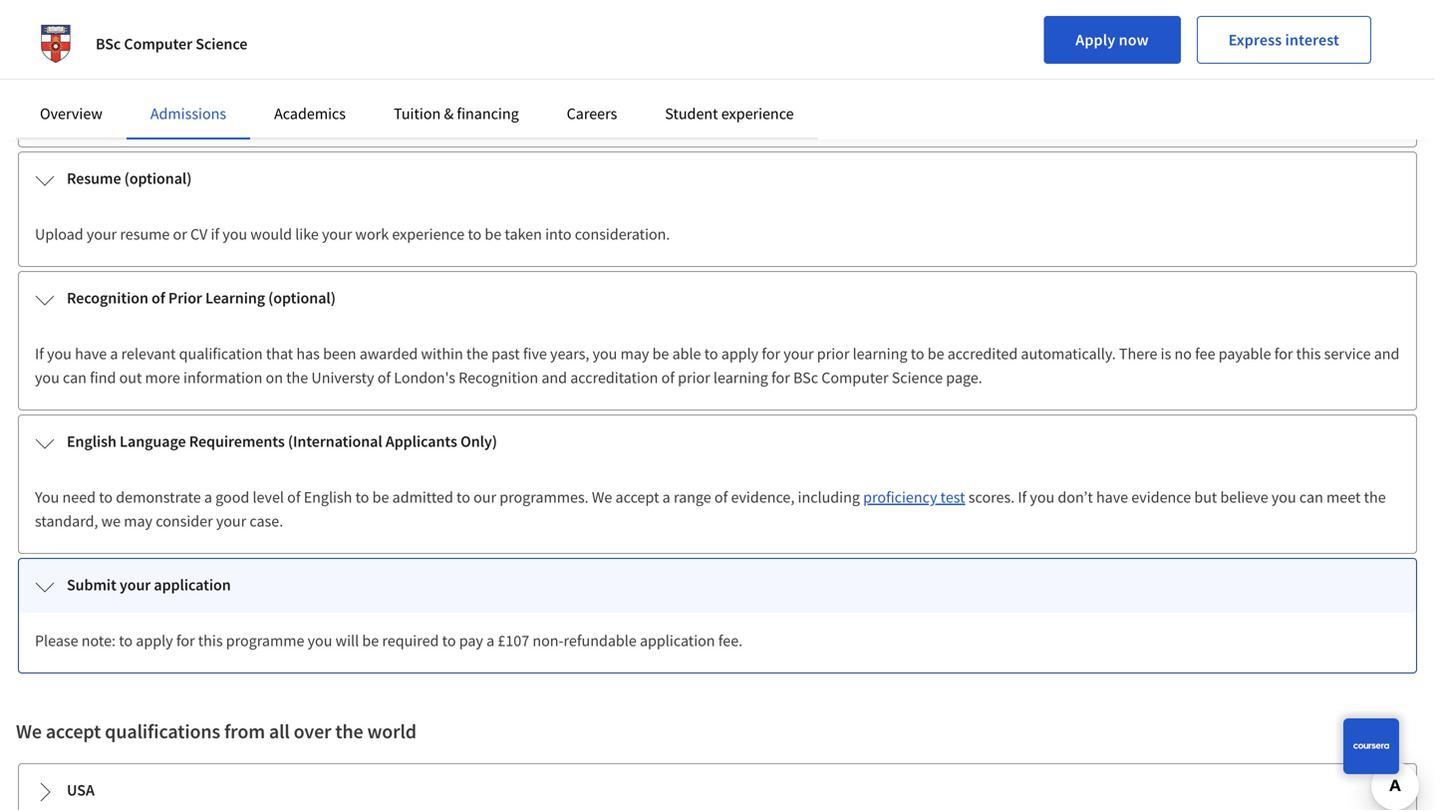 Task type: vqa. For each thing, say whether or not it's contained in the screenshot.
recommended "button"
no



Task type: describe. For each thing, give the bounding box(es) containing it.
out
[[119, 368, 142, 388]]

express interest button
[[1197, 16, 1371, 64]]

0 vertical spatial (optional)
[[124, 168, 192, 188]]

requirements
[[189, 432, 285, 452]]

english language requirements (international applicants only)
[[67, 432, 497, 452]]

motivation
[[67, 49, 140, 69]]

level
[[253, 487, 284, 507]]

if inside 'if you have a relevant qualification that has been awarded within the past five years, you may be able to apply for your prior learning to be accredited automatically. there is no fee payable for this service and you can find out more information on the universty of london's recognition and accreditation of prior learning for bsc computer science page.'
[[35, 344, 44, 364]]

0 vertical spatial learning
[[853, 344, 908, 364]]

letter
[[115, 105, 150, 125]]

fee
[[1195, 344, 1216, 364]]

student experience
[[665, 104, 794, 124]]

0 vertical spatial and
[[1374, 344, 1400, 364]]

the inside the scores. if you don't have evidence but believe you can meet the standard, we may consider your case.
[[1364, 487, 1386, 507]]

qualifications
[[105, 719, 220, 744]]

accredited
[[948, 344, 1018, 364]]

of right level
[[287, 487, 301, 507]]

be left taken
[[485, 224, 502, 244]]

careers
[[567, 104, 617, 124]]

provide
[[262, 105, 313, 125]]

be right should
[[985, 105, 1001, 125]]

application inside dropdown button
[[154, 575, 231, 595]]

be left able
[[652, 344, 669, 364]]

upload
[[35, 224, 83, 244]]

student
[[665, 104, 718, 124]]

proficiency
[[863, 487, 937, 507]]

this inside 'if you have a relevant qualification that has been awarded within the past five years, you may be able to apply for your prior learning to be accredited automatically. there is no fee payable for this service and you can find out more information on the universty of london's recognition and accreditation of prior learning for bsc computer science page.'
[[1296, 344, 1321, 364]]

have inside the scores. if you don't have evidence but believe you can meet the standard, we may consider your case.
[[1096, 487, 1128, 507]]

overview link
[[40, 104, 102, 124]]

consideration.
[[575, 224, 670, 244]]

of right letter at the left of page
[[153, 105, 167, 125]]

no
[[1175, 344, 1192, 364]]

able
[[672, 344, 701, 364]]

non-
[[533, 631, 564, 651]]

please
[[35, 631, 78, 651]]

case.
[[250, 511, 283, 531]]

of down awarded
[[377, 368, 391, 388]]

1 horizontal spatial science
[[798, 105, 849, 125]]

interest
[[1285, 30, 1340, 50]]

service
[[1324, 344, 1371, 364]]

admissions link
[[150, 104, 226, 124]]

upload your resume or cv if you would like your work experience to be taken into consideration.
[[35, 224, 670, 244]]

you right "if" at the left of page
[[223, 224, 247, 244]]

if you have a relevant qualification that has been awarded within the past five years, you may be able to apply for your prior learning to be accredited automatically. there is no fee payable for this service and you can find out more information on the universty of london's recognition and accreditation of prior learning for bsc computer science page.
[[35, 344, 1400, 388]]

apply
[[1076, 30, 1116, 50]]

1 vertical spatial we
[[16, 719, 42, 744]]

evidence,
[[731, 487, 795, 507]]

0 horizontal spatial learning
[[714, 368, 768, 388]]

please note: to apply for this programme you will be required to pay a £107 non-refundable application fee.
[[35, 631, 743, 651]]

to left taken
[[468, 224, 482, 244]]

demonstrate
[[116, 487, 201, 507]]

resume (optional)
[[67, 168, 192, 188]]

you left "find" on the left of the page
[[35, 368, 60, 388]]

a inside 'if you have a relevant qualification that has been awarded within the past five years, you may be able to apply for your prior learning to be accredited automatically. there is no fee payable for this service and you can find out more information on the universty of london's recognition and accreditation of prior learning for bsc computer science page.'
[[110, 344, 118, 364]]

degree.
[[852, 105, 902, 125]]

for down submit your application
[[176, 631, 195, 651]]

1 horizontal spatial (optional)
[[268, 288, 336, 308]]

1 vertical spatial application
[[640, 631, 715, 651]]

refundable
[[564, 631, 637, 651]]

bsc computer science
[[96, 34, 248, 54]]

financing
[[457, 104, 519, 124]]

of right range
[[715, 487, 728, 507]]

the left past
[[466, 344, 488, 364]]

consider
[[156, 511, 213, 531]]

good
[[215, 487, 249, 507]]

apply now
[[1076, 30, 1149, 50]]

english inside english language requirements (international applicants only) dropdown button
[[67, 432, 117, 452]]

1 horizontal spatial computer
[[727, 105, 794, 125]]

has
[[296, 344, 320, 364]]

the right on
[[286, 368, 308, 388]]

range
[[674, 487, 711, 507]]

to left pay
[[442, 631, 456, 651]]

your right upload
[[87, 224, 117, 244]]

of inside recognition of prior learning (optional) dropdown button
[[152, 288, 165, 308]]

0 vertical spatial prior
[[817, 344, 850, 364]]

student experience link
[[665, 104, 794, 124]]

five
[[523, 344, 547, 364]]

been
[[323, 344, 356, 364]]

learning
[[205, 288, 265, 308]]

0 vertical spatial experience
[[721, 104, 794, 124]]

0 horizontal spatial prior
[[678, 368, 710, 388]]

on
[[266, 368, 283, 388]]

but
[[1194, 487, 1217, 507]]

your inside dropdown button
[[120, 575, 151, 595]]

submit for submit you letter of motivation to provide details of why you want to study the university of london bsc computer science degree. this should be a maximum of 250 words.
[[35, 105, 83, 125]]

computer inside 'if you have a relevant qualification that has been awarded within the past five years, you may be able to apply for your prior learning to be accredited automatically. there is no fee payable for this service and you can find out more information on the universty of london's recognition and accreditation of prior learning for bsc computer science page.'
[[821, 368, 889, 388]]

motivation letter
[[67, 49, 183, 69]]

apply now button
[[1044, 16, 1181, 64]]

world
[[367, 719, 417, 744]]

of left london
[[628, 105, 642, 125]]

apply inside 'if you have a relevant qualification that has been awarded within the past five years, you may be able to apply for your prior learning to be accredited automatically. there is no fee payable for this service and you can find out more information on the universty of london's recognition and accreditation of prior learning for bsc computer science page.'
[[721, 344, 759, 364]]

accreditation
[[570, 368, 658, 388]]

usa
[[67, 780, 95, 800]]

to left provide
[[245, 105, 259, 125]]

recognition inside 'if you have a relevant qualification that has been awarded within the past five years, you may be able to apply for your prior learning to be accredited automatically. there is no fee payable for this service and you can find out more information on the universty of london's recognition and accreditation of prior learning for bsc computer science page.'
[[459, 368, 538, 388]]

have inside 'if you have a relevant qualification that has been awarded within the past five years, you may be able to apply for your prior learning to be accredited automatically. there is no fee payable for this service and you can find out more information on the universty of london's recognition and accreditation of prior learning for bsc computer science page.'
[[75, 344, 107, 364]]

scores. if you don't have evidence but believe you can meet the standard, we may consider your case.
[[35, 487, 1386, 531]]

of down able
[[661, 368, 675, 388]]

to left our in the left bottom of the page
[[457, 487, 470, 507]]

we accept qualifications from all over the world
[[16, 719, 417, 744]]

your right the like
[[322, 224, 352, 244]]

1 vertical spatial this
[[198, 631, 223, 651]]

london
[[645, 105, 696, 125]]

(international
[[288, 432, 382, 452]]

within
[[421, 344, 463, 364]]

you left &
[[411, 105, 436, 125]]

usa button
[[19, 764, 1416, 810]]

to right able
[[704, 344, 718, 364]]

now
[[1119, 30, 1149, 50]]

resume
[[67, 168, 121, 188]]

0 horizontal spatial accept
[[46, 719, 101, 744]]

to left admitted
[[355, 487, 369, 507]]

recognition of prior learning (optional) button
[[19, 272, 1416, 326]]

1 horizontal spatial english
[[304, 487, 352, 507]]

admissions
[[150, 104, 226, 124]]

tuition
[[394, 104, 441, 124]]

1 vertical spatial experience
[[392, 224, 465, 244]]

a left range
[[662, 487, 671, 507]]

resume
[[120, 224, 170, 244]]

submit you letter of motivation to provide details of why you want to study the university of london bsc computer science degree. this should be a maximum of 250 words.
[[35, 105, 1175, 125]]

may inside 'if you have a relevant qualification that has been awarded within the past five years, you may be able to apply for your prior learning to be accredited automatically. there is no fee payable for this service and you can find out more information on the universty of london's recognition and accreditation of prior learning for bsc computer science page.'
[[621, 344, 649, 364]]

you right believe
[[1272, 487, 1296, 507]]

£107
[[498, 631, 529, 651]]

details
[[317, 105, 361, 125]]

years,
[[550, 344, 589, 364]]

all
[[269, 719, 290, 744]]

letter
[[143, 49, 183, 69]]



Task type: locate. For each thing, give the bounding box(es) containing it.
may up accreditation
[[621, 344, 649, 364]]

to
[[245, 105, 259, 125], [476, 105, 490, 125], [468, 224, 482, 244], [704, 344, 718, 364], [911, 344, 925, 364], [99, 487, 113, 507], [355, 487, 369, 507], [457, 487, 470, 507], [119, 631, 133, 651], [442, 631, 456, 651]]

meet
[[1327, 487, 1361, 507]]

1 vertical spatial can
[[1300, 487, 1323, 507]]

0 vertical spatial accept
[[616, 487, 659, 507]]

submit up the note: on the left
[[67, 575, 116, 595]]

required
[[382, 631, 439, 651]]

2 horizontal spatial computer
[[821, 368, 889, 388]]

of left prior
[[152, 288, 165, 308]]

if
[[35, 344, 44, 364], [1018, 487, 1027, 507]]

overview
[[40, 104, 102, 124]]

find
[[90, 368, 116, 388]]

universty
[[311, 368, 374, 388]]

university of london logo image
[[32, 20, 80, 68]]

including
[[798, 487, 860, 507]]

to up we
[[99, 487, 113, 507]]

prior
[[817, 344, 850, 364], [678, 368, 710, 388]]

fee.
[[718, 631, 743, 651]]

english down (international
[[304, 487, 352, 507]]

a right pay
[[486, 631, 495, 651]]

cv
[[190, 224, 208, 244]]

0 horizontal spatial science
[[196, 34, 248, 54]]

you left relevant
[[47, 344, 72, 364]]

tuition & financing
[[394, 104, 519, 124]]

this
[[905, 105, 933, 125]]

motivation letter button
[[19, 33, 1416, 87]]

and down years,
[[542, 368, 567, 388]]

you left don't
[[1030, 487, 1055, 507]]

0 horizontal spatial this
[[198, 631, 223, 651]]

1 vertical spatial recognition
[[459, 368, 538, 388]]

science
[[196, 34, 248, 54], [798, 105, 849, 125], [892, 368, 943, 388]]

we right programmes.
[[592, 487, 612, 507]]

0 vertical spatial can
[[63, 368, 87, 388]]

computer
[[124, 34, 192, 54], [727, 105, 794, 125], [821, 368, 889, 388]]

1 horizontal spatial experience
[[721, 104, 794, 124]]

1 vertical spatial bsc
[[699, 105, 724, 125]]

would
[[250, 224, 292, 244]]

if
[[211, 224, 219, 244]]

academics link
[[274, 104, 346, 124]]

(optional) up resume at the top left of the page
[[124, 168, 192, 188]]

your inside the scores. if you don't have evidence but believe you can meet the standard, we may consider your case.
[[216, 511, 246, 531]]

applicants
[[386, 432, 457, 452]]

london's
[[394, 368, 455, 388]]

payable
[[1219, 344, 1271, 364]]

2 horizontal spatial bsc
[[793, 368, 818, 388]]

0 horizontal spatial english
[[67, 432, 117, 452]]

0 vertical spatial may
[[621, 344, 649, 364]]

you left letter at the left of page
[[87, 105, 111, 125]]

we
[[592, 487, 612, 507], [16, 719, 42, 744]]

want
[[439, 105, 473, 125]]

the right meet
[[1364, 487, 1386, 507]]

motivation
[[170, 105, 242, 125]]

0 horizontal spatial (optional)
[[124, 168, 192, 188]]

apply right able
[[721, 344, 759, 364]]

university
[[558, 105, 625, 125]]

1 horizontal spatial recognition
[[459, 368, 538, 388]]

will
[[336, 631, 359, 651]]

1 horizontal spatial learning
[[853, 344, 908, 364]]

proficiency test link
[[863, 487, 965, 507]]

a left maximum
[[1005, 105, 1013, 125]]

accept
[[616, 487, 659, 507], [46, 719, 101, 744]]

pay
[[459, 631, 483, 651]]

be
[[985, 105, 1001, 125], [485, 224, 502, 244], [652, 344, 669, 364], [928, 344, 944, 364], [372, 487, 389, 507], [362, 631, 379, 651]]

careers link
[[567, 104, 617, 124]]

study
[[493, 105, 530, 125]]

can inside the scores. if you don't have evidence but believe you can meet the standard, we may consider your case.
[[1300, 487, 1323, 507]]

to right the note: on the left
[[119, 631, 133, 651]]

1 vertical spatial apply
[[136, 631, 173, 651]]

scores.
[[969, 487, 1015, 507]]

tuition & financing link
[[394, 104, 519, 124]]

standard,
[[35, 511, 98, 531]]

apply right the note: on the left
[[136, 631, 173, 651]]

1 vertical spatial science
[[798, 105, 849, 125]]

0 vertical spatial recognition
[[67, 288, 148, 308]]

recognition inside dropdown button
[[67, 288, 148, 308]]

or
[[173, 224, 187, 244]]

1 vertical spatial and
[[542, 368, 567, 388]]

our
[[474, 487, 496, 507]]

for right payable
[[1275, 344, 1293, 364]]

english up need
[[67, 432, 117, 452]]

of left 250
[[1086, 105, 1100, 125]]

0 vertical spatial have
[[75, 344, 107, 364]]

can left meet
[[1300, 487, 1323, 507]]

for down recognition of prior learning (optional) dropdown button
[[762, 344, 780, 364]]

1 vertical spatial may
[[124, 511, 153, 531]]

submit for submit your application
[[67, 575, 116, 595]]

0 vertical spatial submit
[[35, 105, 83, 125]]

express
[[1229, 30, 1282, 50]]

1 vertical spatial have
[[1096, 487, 1128, 507]]

0 horizontal spatial recognition
[[67, 288, 148, 308]]

a left good
[[204, 487, 212, 507]]

2 horizontal spatial science
[[892, 368, 943, 388]]

programme
[[226, 631, 304, 651]]

1 vertical spatial learning
[[714, 368, 768, 388]]

don't
[[1058, 487, 1093, 507]]

0 vertical spatial bsc
[[96, 34, 121, 54]]

a up "find" on the left of the page
[[110, 344, 118, 364]]

science right letter
[[196, 34, 248, 54]]

0 horizontal spatial can
[[63, 368, 87, 388]]

need
[[62, 487, 96, 507]]

1 vertical spatial prior
[[678, 368, 710, 388]]

of left why
[[364, 105, 377, 125]]

submit
[[35, 105, 83, 125], [67, 575, 116, 595]]

to right want
[[476, 105, 490, 125]]

only)
[[460, 432, 497, 452]]

1 horizontal spatial this
[[1296, 344, 1321, 364]]

work
[[355, 224, 389, 244]]

you
[[35, 487, 59, 507]]

may inside the scores. if you don't have evidence but believe you can meet the standard, we may consider your case.
[[124, 511, 153, 531]]

taken
[[505, 224, 542, 244]]

0 vertical spatial this
[[1296, 344, 1321, 364]]

note:
[[81, 631, 116, 651]]

if inside the scores. if you don't have evidence but believe you can meet the standard, we may consider your case.
[[1018, 487, 1027, 507]]

from
[[224, 719, 265, 744]]

the right study
[[533, 105, 555, 125]]

information
[[183, 368, 262, 388]]

academics
[[274, 104, 346, 124]]

the right over
[[335, 719, 363, 744]]

submit inside dropdown button
[[67, 575, 116, 595]]

1 horizontal spatial prior
[[817, 344, 850, 364]]

prior
[[168, 288, 202, 308]]

experience right work
[[392, 224, 465, 244]]

a
[[1005, 105, 1013, 125], [110, 344, 118, 364], [204, 487, 212, 507], [662, 487, 671, 507], [486, 631, 495, 651]]

this left service
[[1296, 344, 1321, 364]]

2 vertical spatial computer
[[821, 368, 889, 388]]

why
[[381, 105, 408, 125]]

1 horizontal spatial if
[[1018, 487, 1027, 507]]

for up english language requirements (international applicants only) dropdown button
[[771, 368, 790, 388]]

1 horizontal spatial have
[[1096, 487, 1128, 507]]

science inside 'if you have a relevant qualification that has been awarded within the past five years, you may be able to apply for your prior learning to be accredited automatically. there is no fee payable for this service and you can find out more information on the universty of london's recognition and accreditation of prior learning for bsc computer science page.'
[[892, 368, 943, 388]]

automatically.
[[1021, 344, 1116, 364]]

1 horizontal spatial application
[[640, 631, 715, 651]]

0 horizontal spatial experience
[[392, 224, 465, 244]]

science left degree.
[[798, 105, 849, 125]]

submit your application button
[[19, 559, 1416, 613]]

language
[[120, 432, 186, 452]]

relevant
[[121, 344, 176, 364]]

your down we
[[120, 575, 151, 595]]

be right will
[[362, 631, 379, 651]]

your inside 'if you have a relevant qualification that has been awarded within the past five years, you may be able to apply for your prior learning to be accredited automatically. there is no fee payable for this service and you can find out more information on the universty of london's recognition and accreditation of prior learning for bsc computer science page.'
[[784, 344, 814, 364]]

bsc inside 'if you have a relevant qualification that has been awarded within the past five years, you may be able to apply for your prior learning to be accredited automatically. there is no fee payable for this service and you can find out more information on the universty of london's recognition and accreditation of prior learning for bsc computer science page.'
[[793, 368, 818, 388]]

&
[[444, 104, 454, 124]]

1 vertical spatial submit
[[67, 575, 116, 595]]

0 horizontal spatial apply
[[136, 631, 173, 651]]

2 vertical spatial bsc
[[793, 368, 818, 388]]

be left accredited
[[928, 344, 944, 364]]

0 vertical spatial english
[[67, 432, 117, 452]]

accept left range
[[616, 487, 659, 507]]

can inside 'if you have a relevant qualification that has been awarded within the past five years, you may be able to apply for your prior learning to be accredited automatically. there is no fee payable for this service and you can find out more information on the universty of london's recognition and accreditation of prior learning for bsc computer science page.'
[[63, 368, 87, 388]]

your down recognition of prior learning (optional) dropdown button
[[784, 344, 814, 364]]

1 vertical spatial english
[[304, 487, 352, 507]]

we down please
[[16, 719, 42, 744]]

0 vertical spatial if
[[35, 344, 44, 364]]

have
[[75, 344, 107, 364], [1096, 487, 1128, 507]]

(optional) up has
[[268, 288, 336, 308]]

programmes.
[[500, 487, 589, 507]]

can left "find" on the left of the page
[[63, 368, 87, 388]]

0 horizontal spatial and
[[542, 368, 567, 388]]

maximum
[[1016, 105, 1083, 125]]

0 vertical spatial science
[[196, 34, 248, 54]]

1 horizontal spatial and
[[1374, 344, 1400, 364]]

application
[[154, 575, 231, 595], [640, 631, 715, 651]]

express interest
[[1229, 30, 1340, 50]]

0 horizontal spatial we
[[16, 719, 42, 744]]

be left admitted
[[372, 487, 389, 507]]

0 horizontal spatial may
[[124, 511, 153, 531]]

should
[[936, 105, 982, 125]]

1 horizontal spatial apply
[[721, 344, 759, 364]]

0 horizontal spatial have
[[75, 344, 107, 364]]

recognition up relevant
[[67, 288, 148, 308]]

0 vertical spatial apply
[[721, 344, 759, 364]]

recognition down past
[[459, 368, 538, 388]]

you left will
[[308, 631, 332, 651]]

the
[[533, 105, 555, 125], [466, 344, 488, 364], [286, 368, 308, 388], [1364, 487, 1386, 507], [335, 719, 363, 744]]

this left programme
[[198, 631, 223, 651]]

accept up the usa on the left of the page
[[46, 719, 101, 744]]

of
[[153, 105, 167, 125], [364, 105, 377, 125], [628, 105, 642, 125], [1086, 105, 1100, 125], [152, 288, 165, 308], [377, 368, 391, 388], [661, 368, 675, 388], [287, 487, 301, 507], [715, 487, 728, 507]]

past
[[492, 344, 520, 364]]

1 horizontal spatial bsc
[[699, 105, 724, 125]]

0 horizontal spatial application
[[154, 575, 231, 595]]

have right don't
[[1096, 487, 1128, 507]]

2 vertical spatial science
[[892, 368, 943, 388]]

application down consider
[[154, 575, 231, 595]]

page.
[[946, 368, 983, 388]]

you up accreditation
[[593, 344, 617, 364]]

1 vertical spatial (optional)
[[268, 288, 336, 308]]

may right we
[[124, 511, 153, 531]]

test
[[941, 487, 965, 507]]

0 vertical spatial computer
[[124, 34, 192, 54]]

0 vertical spatial we
[[592, 487, 612, 507]]

0 horizontal spatial bsc
[[96, 34, 121, 54]]

1 horizontal spatial can
[[1300, 487, 1323, 507]]

have up "find" on the left of the page
[[75, 344, 107, 364]]

and right service
[[1374, 344, 1400, 364]]

1 vertical spatial if
[[1018, 487, 1027, 507]]

experience right student on the top
[[721, 104, 794, 124]]

like
[[295, 224, 319, 244]]

that
[[266, 344, 293, 364]]

0 horizontal spatial if
[[35, 344, 44, 364]]

1 horizontal spatial may
[[621, 344, 649, 364]]

1 vertical spatial accept
[[46, 719, 101, 744]]

science left 'page.' at the top of page
[[892, 368, 943, 388]]

1 vertical spatial computer
[[727, 105, 794, 125]]

to left accredited
[[911, 344, 925, 364]]

submit down university of london logo
[[35, 105, 83, 125]]

english language requirements (international applicants only) button
[[19, 416, 1416, 469]]

1 horizontal spatial accept
[[616, 487, 659, 507]]

application left fee.
[[640, 631, 715, 651]]

0 horizontal spatial computer
[[124, 34, 192, 54]]

1 horizontal spatial we
[[592, 487, 612, 507]]

0 vertical spatial application
[[154, 575, 231, 595]]

your down good
[[216, 511, 246, 531]]



